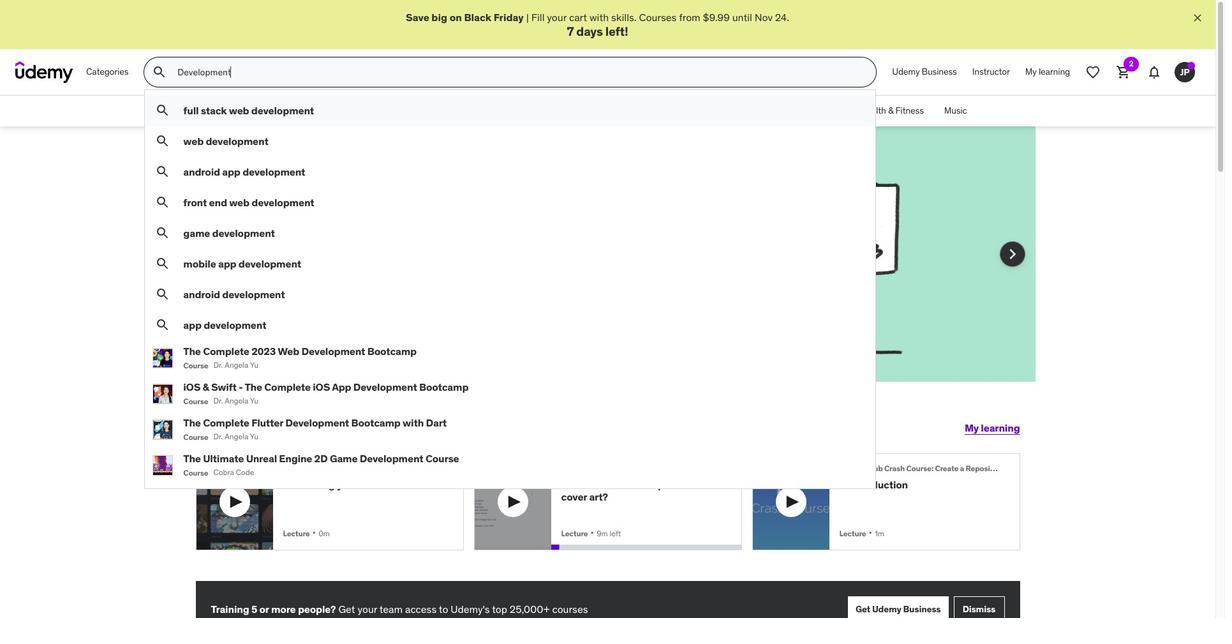 Task type: vqa. For each thing, say whether or not it's contained in the screenshot.
Other Business 'Link'
no



Task type: describe. For each thing, give the bounding box(es) containing it.
24.
[[776, 11, 790, 24]]

3. how to create the perfect cover art? link
[[562, 478, 721, 503]]

3.
[[562, 478, 570, 491]]

android for android app development
[[183, 165, 220, 178]]

introduction
[[849, 478, 909, 491]]

james
[[393, 412, 456, 439]]

your left team
[[358, 603, 377, 615]]

0m
[[319, 529, 330, 538]]

bootcamp inside the complete 2023 web development bootcamp course dr. angela yu
[[368, 345, 417, 358]]

complete for flutter
[[203, 416, 250, 429]]

days
[[577, 24, 603, 39]]

health
[[861, 105, 887, 116]]

bootcamp inside ios & swift - the complete ios app development bootcamp course dr. angela yu
[[419, 381, 469, 393]]

to inside 3. how to create the perfect cover art?
[[596, 478, 606, 491]]

courses
[[639, 11, 677, 24]]

mastering
[[283, 464, 319, 473]]

shopping cart with 2 items image
[[1117, 65, 1132, 80]]

your inside did you make a wish? get the courses on your wishlist
[[454, 214, 474, 227]]

medium image for android
[[155, 287, 171, 302]]

app
[[332, 381, 351, 393]]

studio
[[476, 464, 499, 473]]

lecture for 2. creating your account
[[283, 529, 310, 538]]

dr. inside the complete flutter development bootcamp with dart course dr. angela yu
[[214, 432, 223, 441]]

development inside "link"
[[249, 105, 301, 116]]

account
[[360, 478, 399, 491]]

2
[[1130, 59, 1134, 68]]

angela inside the complete flutter development bootcamp with dart course dr. angela yu
[[225, 432, 249, 441]]

creating
[[294, 478, 335, 491]]

close image
[[1192, 11, 1205, 24]]

your inside "save big on black friday | fill your cart with skills. courses from $9.99 until nov 24. 7 days left!"
[[547, 11, 567, 24]]

ultimate
[[203, 452, 244, 465]]

on inside did you make a wish? get the courses on your wishlist
[[440, 214, 451, 227]]

mobile app development
[[183, 257, 301, 270]]

medium image for android app development
[[155, 164, 171, 180]]

android development link
[[153, 279, 871, 310]]

android app development link
[[153, 157, 871, 187]]

2. creating your account link
[[283, 478, 443, 491]]

end
[[209, 196, 227, 209]]

health & fitness link
[[851, 96, 935, 127]]

learning,
[[299, 412, 390, 439]]

yu inside the complete flutter development bootcamp with dart course dr. angela yu
[[250, 432, 259, 441]]

the ultimate unreal engine 2d game development course course cobra code
[[183, 452, 459, 477]]

skills.
[[612, 11, 637, 24]]

development inside ios & swift - the complete ios app development bootcamp course dr. angela yu
[[354, 381, 417, 393]]

full stack web development link
[[153, 95, 871, 126]]

udemy's
[[451, 603, 490, 615]]

the for the complete 2023 web development bootcamp
[[183, 345, 201, 358]]

wishlist image
[[1086, 65, 1101, 80]]

0 vertical spatial my learning link
[[1018, 57, 1078, 88]]

udemy inside get udemy business link
[[873, 603, 902, 615]]

the for the complete flutter development bootcamp with dart
[[183, 416, 201, 429]]

cobra
[[214, 468, 234, 477]]

medium image for front end web development
[[155, 195, 171, 210]]

courses inside did you make a wish? get the courses on your wishlist
[[402, 214, 437, 227]]

save big on black friday | fill your cart with skills. courses from $9.99 until nov 24. 7 days left!
[[406, 11, 790, 39]]

full stack web development
[[183, 104, 314, 117]]

• for 1.
[[869, 526, 873, 539]]

lecture • 9m left
[[562, 526, 621, 539]]

front
[[183, 196, 207, 209]]

game development link
[[153, 218, 871, 248]]

get for wish?
[[365, 214, 382, 227]]

wishlist
[[242, 228, 276, 241]]

top
[[492, 603, 508, 615]]

nov
[[755, 11, 773, 24]]

instructor
[[973, 66, 1011, 78]]

1 vertical spatial web
[[183, 134, 204, 147]]

get udemy business link
[[848, 596, 949, 618]]

mobile app development link
[[153, 248, 871, 279]]

music
[[945, 105, 968, 116]]

game development
[[183, 226, 275, 239]]

github
[[858, 464, 883, 473]]

movements
[[398, 464, 440, 473]]

web development link
[[153, 126, 871, 157]]

lecture • 1m
[[840, 526, 885, 539]]

yu inside the complete 2023 web development bootcamp course dr. angela yu
[[250, 360, 259, 370]]

game inside the ultimate unreal engine 2d game development course course cobra code
[[330, 452, 358, 465]]

web for stack
[[229, 104, 249, 117]]

& for git
[[852, 464, 857, 473]]

crash
[[885, 464, 905, 473]]

medium image for mobile
[[155, 256, 171, 272]]

instructor link
[[965, 57, 1018, 88]]

cart
[[569, 11, 587, 24]]

ios & swift - the complete ios app development bootcamp course dr. angela yu
[[183, 381, 469, 406]]

course inside the complete 2023 web development bootcamp course dr. angela yu
[[183, 360, 208, 370]]

lecture for 1. introduction
[[840, 529, 867, 538]]

course down dart
[[426, 452, 459, 465]]

course:
[[907, 464, 934, 473]]

carousel element
[[180, 127, 1036, 413]]

3. how to create the perfect cover art?
[[562, 478, 693, 503]]

team
[[380, 603, 403, 615]]

big
[[432, 11, 448, 24]]

black
[[464, 11, 492, 24]]

7
[[567, 24, 574, 39]]

2.
[[283, 478, 292, 491]]

training 5 or more people? get your team access to udemy's top 25,000+ courses
[[211, 603, 588, 615]]

udemy inside udemy business link
[[893, 66, 920, 78]]

more
[[271, 603, 296, 615]]

scratch!
[[1026, 464, 1056, 473]]

did
[[242, 182, 278, 209]]

get for people?
[[339, 603, 355, 615]]

front end web development
[[183, 196, 314, 209]]

code
[[236, 468, 254, 477]]

development inside the ultimate unreal engine 2d game development course course cobra code
[[360, 452, 424, 465]]

android app development
[[183, 165, 305, 178]]

fill
[[532, 11, 545, 24]]

1 vertical spatial my
[[965, 421, 979, 434]]

the inside 3. how to create the perfect cover art?
[[640, 478, 656, 491]]

app development
[[183, 318, 267, 331]]

a inside git & github crash course: create a repository from scratch! 1. introduction
[[961, 464, 965, 473]]

development link
[[238, 96, 311, 127]]

until
[[733, 11, 753, 24]]

medium image for web
[[155, 134, 171, 149]]

2 ios from the left
[[313, 381, 330, 393]]

previous image
[[193, 244, 214, 264]]

2 link
[[1109, 57, 1140, 88]]

yu inside ios & swift - the complete ios app development bootcamp course dr. angela yu
[[250, 396, 259, 406]]



Task type: locate. For each thing, give the bounding box(es) containing it.
1.
[[840, 478, 847, 491]]

my learning up repository
[[965, 421, 1021, 434]]

0 vertical spatial business
[[922, 66, 958, 78]]

1. introduction link
[[840, 478, 1000, 491]]

0 vertical spatial medium image
[[155, 103, 171, 118]]

2 dr. from the top
[[214, 396, 223, 406]]

1 vertical spatial business
[[904, 603, 941, 615]]

0 vertical spatial complete
[[203, 345, 250, 358]]

2 angela from the top
[[225, 396, 249, 406]]

dismiss
[[963, 603, 996, 615]]

complete inside ios & swift - the complete ios app development bootcamp course dr. angela yu
[[265, 381, 311, 393]]

medium image inside android app development link
[[155, 164, 171, 180]]

medium image inside 'mobile app development' link
[[155, 256, 171, 272]]

complete down app development
[[203, 345, 250, 358]]

fitness
[[896, 105, 924, 116]]

0 horizontal spatial my learning
[[965, 421, 1021, 434]]

my learning link
[[1018, 57, 1078, 88], [965, 413, 1021, 443]]

app for android
[[222, 165, 241, 178]]

the complete 2023 web development bootcamp course dr. angela yu
[[183, 345, 417, 370]]

1 vertical spatial with
[[403, 416, 424, 429]]

the inside did you make a wish? get the courses on your wishlist
[[384, 214, 399, 227]]

my learning link up repository
[[965, 413, 1021, 443]]

1 horizontal spatial a
[[961, 464, 965, 473]]

dismiss button
[[954, 596, 1005, 618]]

udemy image
[[15, 61, 73, 83]]

1 android from the top
[[183, 165, 220, 178]]

0 vertical spatial with
[[590, 11, 609, 24]]

android up front
[[183, 165, 220, 178]]

medium image inside full stack web development link
[[155, 103, 171, 118]]

your inside mastering game design camera movements in arcade studio 2. creating your account
[[337, 478, 358, 491]]

0 vertical spatial angela
[[225, 360, 249, 370]]

jp link
[[1170, 57, 1201, 88]]

git & github crash course: create a repository from scratch! 1. introduction
[[840, 464, 1056, 491]]

your right 'fill'
[[547, 11, 567, 24]]

next image
[[1003, 244, 1023, 264]]

submit search image
[[152, 65, 168, 80]]

courses down wish? at the top of the page
[[402, 214, 437, 227]]

on right big
[[450, 11, 462, 24]]

& right health
[[889, 105, 894, 116]]

in
[[441, 464, 448, 473]]

app right previous icon
[[218, 257, 237, 270]]

0 vertical spatial app
[[222, 165, 241, 178]]

1 yu from the top
[[250, 360, 259, 370]]

1 vertical spatial on
[[440, 214, 451, 227]]

• left 0m
[[312, 526, 316, 539]]

1 horizontal spatial courses
[[553, 603, 588, 615]]

complete down the complete 2023 web development bootcamp course dr. angela yu at the bottom left
[[265, 381, 311, 393]]

& inside health & fitness link
[[889, 105, 894, 116]]

app for mobile
[[218, 257, 237, 270]]

your down design
[[337, 478, 358, 491]]

0 horizontal spatial ios
[[183, 381, 201, 393]]

angela up ultimate
[[225, 432, 249, 441]]

lecture inside lecture • 1m
[[840, 529, 867, 538]]

development inside the complete 2023 web development bootcamp course dr. angela yu
[[302, 345, 365, 358]]

the inside the complete 2023 web development bootcamp course dr. angela yu
[[183, 345, 201, 358]]

1 vertical spatial angela
[[225, 396, 249, 406]]

get inside did you make a wish? get the courses on your wishlist
[[365, 214, 382, 227]]

web right stack
[[229, 104, 249, 117]]

course up ultimate
[[183, 432, 208, 442]]

android inside android development link
[[183, 288, 220, 300]]

1 • from the left
[[312, 526, 316, 539]]

app inside 'mobile app development' link
[[218, 257, 237, 270]]

lecture left 0m
[[283, 529, 310, 538]]

app down the web development
[[222, 165, 241, 178]]

android inside android app development link
[[183, 165, 220, 178]]

0 horizontal spatial with
[[403, 416, 424, 429]]

5
[[251, 603, 257, 615]]

app inside app development link
[[183, 318, 202, 331]]

the
[[183, 345, 201, 358], [245, 381, 262, 393], [183, 416, 201, 429], [183, 452, 201, 465]]

2023
[[252, 345, 276, 358]]

yu down flutter
[[250, 432, 259, 441]]

dr. down swift
[[214, 396, 223, 406]]

2 vertical spatial angela
[[225, 432, 249, 441]]

full
[[183, 104, 199, 117]]

my learning left wishlist icon
[[1026, 66, 1071, 78]]

1 vertical spatial yu
[[250, 396, 259, 406]]

angela
[[225, 360, 249, 370], [225, 396, 249, 406], [225, 432, 249, 441]]

app inside android app development link
[[222, 165, 241, 178]]

0 vertical spatial yu
[[250, 360, 259, 370]]

4 medium image from the top
[[155, 287, 171, 302]]

& inside git & github crash course: create a repository from scratch! 1. introduction
[[852, 464, 857, 473]]

1 vertical spatial &
[[203, 381, 209, 393]]

2 vertical spatial bootcamp
[[351, 416, 401, 429]]

repository
[[966, 464, 1005, 473]]

1 vertical spatial to
[[439, 603, 448, 615]]

you have alerts image
[[1188, 62, 1196, 70]]

bootcamp inside the complete flutter development bootcamp with dart course dr. angela yu
[[351, 416, 401, 429]]

2 horizontal spatial lecture
[[840, 529, 867, 538]]

mastering game design camera movements in arcade studio 2. creating your account
[[283, 464, 499, 491]]

get udemy business
[[856, 603, 941, 615]]

android
[[183, 165, 220, 178], [183, 288, 220, 300]]

course inside ios & swift - the complete ios app development bootcamp course dr. angela yu
[[183, 396, 208, 406]]

1 lecture from the left
[[283, 529, 310, 538]]

• left 9m
[[591, 526, 595, 539]]

make
[[322, 182, 378, 209]]

1 horizontal spatial the
[[640, 478, 656, 491]]

3 angela from the top
[[225, 432, 249, 441]]

your down wish? at the top of the page
[[454, 214, 474, 227]]

1 horizontal spatial with
[[590, 11, 609, 24]]

with up "days"
[[590, 11, 609, 24]]

health & fitness
[[861, 105, 924, 116]]

1 horizontal spatial my learning
[[1026, 66, 1071, 78]]

start
[[247, 412, 295, 439]]

udemy business link
[[885, 57, 965, 88]]

my learning for top my learning link
[[1026, 66, 1071, 78]]

1 vertical spatial my learning
[[965, 421, 1021, 434]]

to right access
[[439, 603, 448, 615]]

2 medium image from the top
[[155, 226, 171, 241]]

0 vertical spatial dr.
[[214, 360, 223, 370]]

2 vertical spatial medium image
[[155, 195, 171, 210]]

0 horizontal spatial a
[[381, 182, 393, 209]]

2 vertical spatial &
[[852, 464, 857, 473]]

0 vertical spatial courses
[[402, 214, 437, 227]]

dr. inside ios & swift - the complete ios app development bootcamp course dr. angela yu
[[214, 396, 223, 406]]

1 horizontal spatial ios
[[313, 381, 330, 393]]

2 horizontal spatial •
[[869, 526, 873, 539]]

the
[[384, 214, 399, 227], [640, 478, 656, 491]]

business up music
[[922, 66, 958, 78]]

$9.99
[[703, 11, 730, 24]]

1 vertical spatial dr.
[[214, 396, 223, 406]]

wish?
[[397, 182, 456, 209]]

development inside the complete flutter development bootcamp with dart course dr. angela yu
[[286, 416, 349, 429]]

swift
[[211, 381, 237, 393]]

0 vertical spatial &
[[889, 105, 894, 116]]

on inside "save big on black friday | fill your cart with skills. courses from $9.99 until nov 24. 7 days left!"
[[450, 11, 462, 24]]

1 horizontal spatial learning
[[1039, 66, 1071, 78]]

web down full
[[183, 134, 204, 147]]

notifications image
[[1147, 65, 1163, 80]]

1 angela from the top
[[225, 360, 249, 370]]

• for your
[[312, 526, 316, 539]]

development down ios & swift - the complete ios app development bootcamp course dr. angela yu on the bottom left of page
[[286, 416, 349, 429]]

3 yu from the top
[[250, 432, 259, 441]]

2 lecture from the left
[[562, 529, 588, 538]]

udemy
[[893, 66, 920, 78], [873, 603, 902, 615]]

1 vertical spatial learning
[[982, 421, 1021, 434]]

categories button
[[79, 57, 136, 88]]

& left swift
[[203, 381, 209, 393]]

game inside mastering game design camera movements in arcade studio 2. creating your account
[[321, 464, 341, 473]]

development up account
[[360, 452, 424, 465]]

a right the make
[[381, 182, 393, 209]]

my up repository
[[965, 421, 979, 434]]

3 medium image from the top
[[155, 195, 171, 210]]

medium image
[[155, 103, 171, 118], [155, 164, 171, 180], [155, 195, 171, 210]]

perfect
[[658, 478, 693, 491]]

5 medium image from the top
[[155, 318, 171, 333]]

2 horizontal spatial get
[[856, 603, 871, 615]]

1 vertical spatial complete
[[265, 381, 311, 393]]

development up the web development
[[249, 105, 301, 116]]

dart
[[426, 416, 447, 429]]

1 dr. from the top
[[214, 360, 223, 370]]

Search for anything text field
[[175, 61, 862, 83]]

1 vertical spatial a
[[961, 464, 965, 473]]

medium image inside the front end web development link
[[155, 195, 171, 210]]

web for end
[[229, 196, 250, 209]]

medium image inside web development link
[[155, 134, 171, 149]]

0 horizontal spatial the
[[384, 214, 399, 227]]

0 vertical spatial the
[[384, 214, 399, 227]]

1 vertical spatial my learning link
[[965, 413, 1021, 443]]

people?
[[298, 603, 336, 615]]

2 vertical spatial dr.
[[214, 432, 223, 441]]

0 horizontal spatial my
[[965, 421, 979, 434]]

1 horizontal spatial &
[[852, 464, 857, 473]]

flutter
[[252, 416, 283, 429]]

lecture inside lecture • 9m left
[[562, 529, 588, 538]]

1 ios from the left
[[183, 381, 201, 393]]

medium image inside app development link
[[155, 318, 171, 333]]

0 horizontal spatial courses
[[402, 214, 437, 227]]

0 horizontal spatial •
[[312, 526, 316, 539]]

from
[[679, 11, 701, 24]]

development up app at the bottom of page
[[302, 345, 365, 358]]

1m
[[875, 529, 885, 538]]

1 horizontal spatial to
[[596, 478, 606, 491]]

or
[[260, 603, 269, 615]]

angela inside ios & swift - the complete ios app development bootcamp course dr. angela yu
[[225, 396, 249, 406]]

android down mobile
[[183, 288, 220, 300]]

2 horizontal spatial &
[[889, 105, 894, 116]]

2 android from the top
[[183, 288, 220, 300]]

web
[[229, 104, 249, 117], [183, 134, 204, 147], [229, 196, 250, 209]]

25,000+
[[510, 603, 550, 615]]

•
[[312, 526, 316, 539], [591, 526, 595, 539], [869, 526, 873, 539]]

course down app development
[[183, 360, 208, 370]]

1 vertical spatial medium image
[[155, 164, 171, 180]]

course up let's
[[183, 396, 208, 406]]

medium image
[[155, 134, 171, 149], [155, 226, 171, 241], [155, 256, 171, 272], [155, 287, 171, 302], [155, 318, 171, 333]]

1 vertical spatial the
[[640, 478, 656, 491]]

& for ios
[[203, 381, 209, 393]]

1 vertical spatial android
[[183, 288, 220, 300]]

categories
[[86, 66, 129, 78]]

0 horizontal spatial &
[[203, 381, 209, 393]]

2 vertical spatial app
[[183, 318, 202, 331]]

create
[[936, 464, 959, 473]]

3 dr. from the top
[[214, 432, 223, 441]]

bootcamp
[[368, 345, 417, 358], [419, 381, 469, 393], [351, 416, 401, 429]]

the for the ultimate unreal engine 2d game development course
[[183, 452, 201, 465]]

1 vertical spatial udemy
[[873, 603, 902, 615]]

front end web development link
[[153, 187, 871, 218]]

medium image for app
[[155, 318, 171, 333]]

create
[[608, 478, 638, 491]]

0 vertical spatial my learning
[[1026, 66, 1071, 78]]

1 vertical spatial app
[[218, 257, 237, 270]]

3 • from the left
[[869, 526, 873, 539]]

dr. up ultimate
[[214, 432, 223, 441]]

engine
[[279, 452, 312, 465]]

lecture inside 'lecture • 0m'
[[283, 529, 310, 538]]

lecture left 9m
[[562, 529, 588, 538]]

• left 1m
[[869, 526, 873, 539]]

app down android development
[[183, 318, 202, 331]]

1 vertical spatial bootcamp
[[419, 381, 469, 393]]

0 vertical spatial bootcamp
[[368, 345, 417, 358]]

camera
[[369, 464, 397, 473]]

2d
[[315, 452, 328, 465]]

git
[[840, 464, 850, 473]]

1 medium image from the top
[[155, 134, 171, 149]]

on down wish? at the top of the page
[[440, 214, 451, 227]]

complete down swift
[[203, 416, 250, 429]]

with inside the complete flutter development bootcamp with dart course dr. angela yu
[[403, 416, 424, 429]]

android for android development
[[183, 288, 220, 300]]

2 vertical spatial complete
[[203, 416, 250, 429]]

& for health
[[889, 105, 894, 116]]

3% complete image
[[551, 545, 559, 550]]

game
[[183, 226, 210, 239]]

arcade
[[449, 464, 474, 473]]

to right how
[[596, 478, 606, 491]]

dr. up swift
[[214, 360, 223, 370]]

game up 'creating'
[[321, 464, 341, 473]]

the complete flutter development bootcamp with dart course dr. angela yu
[[183, 416, 447, 442]]

1 horizontal spatial lecture
[[562, 529, 588, 538]]

complete
[[203, 345, 250, 358], [265, 381, 311, 393], [203, 416, 250, 429]]

my learning inside my learning link
[[1026, 66, 1071, 78]]

2 yu from the top
[[250, 396, 259, 406]]

0 horizontal spatial learning
[[982, 421, 1021, 434]]

complete inside the complete 2023 web development bootcamp course dr. angela yu
[[203, 345, 250, 358]]

game right '2d'
[[330, 452, 358, 465]]

0 vertical spatial learning
[[1039, 66, 1071, 78]]

learning up from
[[982, 421, 1021, 434]]

2 • from the left
[[591, 526, 595, 539]]

angela down -
[[225, 396, 249, 406]]

1 horizontal spatial get
[[365, 214, 382, 227]]

0 horizontal spatial lecture
[[283, 529, 310, 538]]

0 vertical spatial android
[[183, 165, 220, 178]]

lecture left 1m
[[840, 529, 867, 538]]

0 vertical spatial a
[[381, 182, 393, 209]]

left!
[[606, 24, 629, 39]]

cover
[[562, 490, 587, 503]]

1 horizontal spatial my
[[1026, 66, 1037, 78]]

yu down 2023
[[250, 360, 259, 370]]

0 vertical spatial web
[[229, 104, 249, 117]]

design
[[343, 464, 368, 473]]

courses right 25,000+
[[553, 603, 588, 615]]

jp
[[1181, 66, 1190, 78]]

medium image inside android development link
[[155, 287, 171, 302]]

-
[[239, 381, 243, 393]]

let's
[[196, 412, 243, 439]]

1 horizontal spatial •
[[591, 526, 595, 539]]

2 vertical spatial web
[[229, 196, 250, 209]]

ios left app at the bottom of page
[[313, 381, 330, 393]]

medium image for full stack web development
[[155, 103, 171, 118]]

learning left wishlist icon
[[1039, 66, 1071, 78]]

1 vertical spatial courses
[[553, 603, 588, 615]]

my learning link left wishlist icon
[[1018, 57, 1078, 88]]

the inside ios & swift - the complete ios app development bootcamp course dr. angela yu
[[245, 381, 262, 393]]

0 vertical spatial to
[[596, 478, 606, 491]]

ios left swift
[[183, 381, 201, 393]]

&
[[889, 105, 894, 116], [203, 381, 209, 393], [852, 464, 857, 473]]

with
[[590, 11, 609, 24], [403, 416, 424, 429]]

course left cobra
[[183, 468, 208, 477]]

the down wish? at the top of the page
[[384, 214, 399, 227]]

3 lecture from the left
[[840, 529, 867, 538]]

web right end
[[229, 196, 250, 209]]

|
[[527, 11, 529, 24]]

the right create
[[640, 478, 656, 491]]

with left dart
[[403, 416, 424, 429]]

0 horizontal spatial to
[[439, 603, 448, 615]]

3 medium image from the top
[[155, 256, 171, 272]]

medium image for game
[[155, 226, 171, 241]]

left
[[610, 529, 621, 538]]

development right app at the bottom of page
[[354, 381, 417, 393]]

2 medium image from the top
[[155, 164, 171, 180]]

medium image inside game development link
[[155, 226, 171, 241]]

game
[[330, 452, 358, 465], [321, 464, 341, 473]]

course inside the complete flutter development bootcamp with dart course dr. angela yu
[[183, 432, 208, 442]]

a inside did you make a wish? get the courses on your wishlist
[[381, 182, 393, 209]]

dr. inside the complete 2023 web development bootcamp course dr. angela yu
[[214, 360, 223, 370]]

complete inside the complete flutter development bootcamp with dart course dr. angela yu
[[203, 416, 250, 429]]

0 vertical spatial udemy
[[893, 66, 920, 78]]

yu up flutter
[[250, 396, 259, 406]]

0 vertical spatial my
[[1026, 66, 1037, 78]]

a right create
[[961, 464, 965, 473]]

friday
[[494, 11, 524, 24]]

udemy business
[[893, 66, 958, 78]]

from
[[1007, 464, 1025, 473]]

0 horizontal spatial get
[[339, 603, 355, 615]]

business left dismiss
[[904, 603, 941, 615]]

dr.
[[214, 360, 223, 370], [214, 396, 223, 406], [214, 432, 223, 441]]

with inside "save big on black friday | fill your cart with skills. courses from $9.99 until nov 24. 7 days left!"
[[590, 11, 609, 24]]

the inside the complete flutter development bootcamp with dart course dr. angela yu
[[183, 416, 201, 429]]

1 medium image from the top
[[155, 103, 171, 118]]

angela up -
[[225, 360, 249, 370]]

my right the "instructor"
[[1026, 66, 1037, 78]]

& right git
[[852, 464, 857, 473]]

music link
[[935, 96, 978, 127]]

& inside ios & swift - the complete ios app development bootcamp course dr. angela yu
[[203, 381, 209, 393]]

my learning for the bottommost my learning link
[[965, 421, 1021, 434]]

complete for 2023
[[203, 345, 250, 358]]

unreal
[[246, 452, 277, 465]]

2 vertical spatial yu
[[250, 432, 259, 441]]

the inside the ultimate unreal engine 2d game development course course cobra code
[[183, 452, 201, 465]]

angela inside the complete 2023 web development bootcamp course dr. angela yu
[[225, 360, 249, 370]]

0 vertical spatial on
[[450, 11, 462, 24]]



